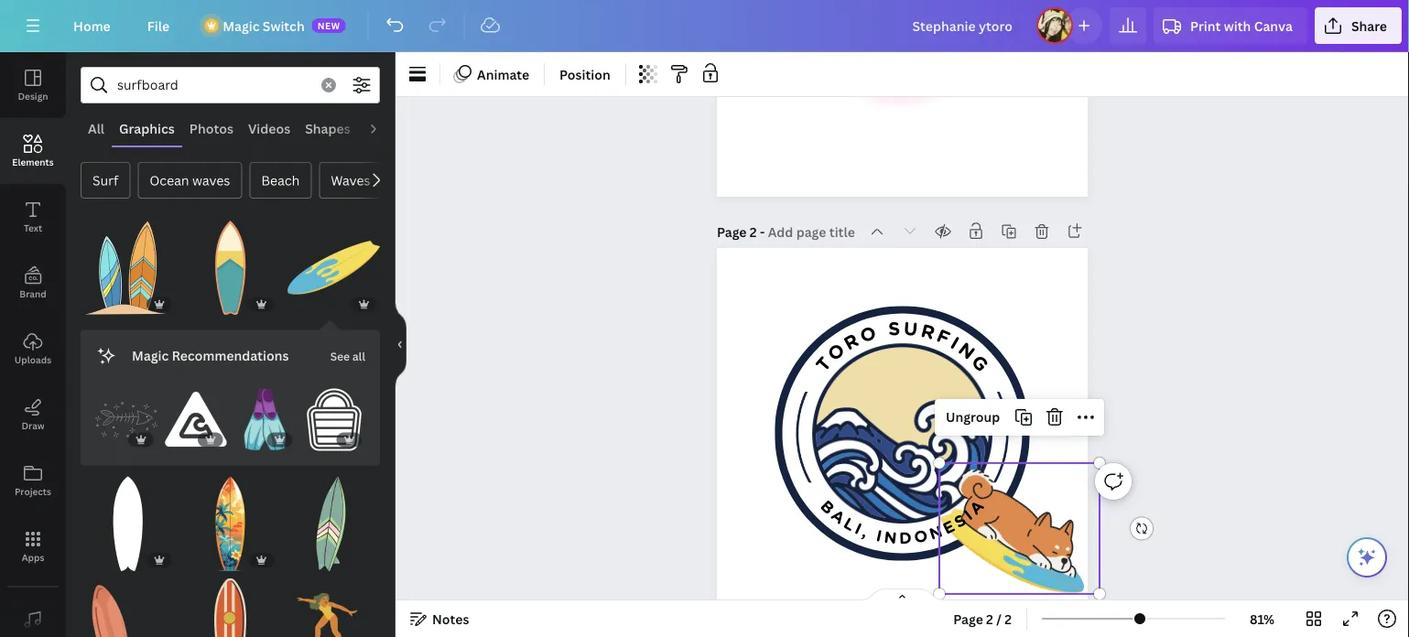 Task type: describe. For each thing, give the bounding box(es) containing it.
shapes
[[305, 119, 350, 137]]

surfboard image
[[183, 221, 278, 316]]

new
[[317, 19, 340, 32]]

all
[[88, 119, 104, 137]]

s inside s u r f i
[[888, 318, 901, 341]]

i inside i n d o n e s
[[875, 526, 884, 547]]

shapes button
[[298, 111, 358, 146]]

notes
[[432, 610, 469, 628]]

g
[[967, 351, 993, 377]]

r inside s u r f i
[[919, 320, 937, 345]]

graphics button
[[112, 111, 182, 146]]

videos button
[[241, 111, 298, 146]]

animate button
[[448, 60, 537, 89]]

0 horizontal spatial n
[[883, 528, 898, 549]]

brand
[[19, 288, 46, 300]]

canva
[[1254, 17, 1293, 34]]

2 horizontal spatial 2
[[1005, 610, 1012, 628]]

text
[[24, 222, 42, 234]]

side panel tab list
[[0, 52, 66, 637]]

uploads button
[[0, 316, 66, 382]]

magic switch
[[223, 17, 305, 34]]

/
[[996, 610, 1002, 628]]

file button
[[133, 7, 184, 44]]

magic recommendations
[[132, 347, 289, 365]]

surfboard flat illustration image
[[183, 477, 278, 571]]

b
[[817, 497, 839, 519]]

projects button
[[0, 448, 66, 514]]

beach button
[[249, 162, 312, 199]]

e
[[940, 517, 958, 539]]

t
[[811, 353, 836, 377]]

Search elements search field
[[117, 68, 310, 103]]

uploads
[[15, 353, 51, 366]]

2 for -
[[750, 223, 757, 241]]

audio button
[[358, 111, 409, 146]]

l
[[840, 514, 859, 536]]

text button
[[0, 184, 66, 250]]

ocean waves
[[150, 172, 230, 189]]

file
[[147, 17, 170, 34]]

summer holiday surfboard image
[[183, 579, 278, 637]]

a l i ,
[[828, 506, 871, 542]]

switch
[[263, 17, 305, 34]]

see
[[330, 349, 350, 364]]

apps
[[22, 551, 44, 564]]

draw
[[21, 419, 44, 432]]

design button
[[0, 52, 66, 118]]

projects
[[15, 485, 51, 498]]

81%
[[1250, 610, 1275, 628]]

hide image
[[395, 301, 407, 389]]

ungroup
[[946, 409, 1000, 427]]

elements
[[12, 156, 54, 168]]

f
[[934, 325, 954, 350]]

canva assistant image
[[1356, 547, 1378, 569]]

home
[[73, 17, 111, 34]]

home link
[[59, 7, 125, 44]]

r o
[[840, 322, 879, 355]]

s inside i n d o n e s
[[951, 511, 970, 533]]

,
[[860, 522, 871, 542]]

Page title text field
[[768, 223, 857, 241]]

a for a l i ,
[[828, 506, 849, 529]]

surf button
[[81, 162, 130, 199]]

surf
[[92, 172, 118, 189]]



Task type: locate. For each thing, give the bounding box(es) containing it.
s u r f i
[[888, 318, 964, 355]]

graphics
[[119, 119, 175, 137]]

travel element surfboard image
[[285, 477, 380, 571]]

page
[[717, 223, 747, 241], [953, 610, 983, 628]]

a left ,
[[828, 506, 849, 529]]

0 horizontal spatial 2
[[750, 223, 757, 241]]

with
[[1224, 17, 1251, 34]]

a
[[966, 497, 988, 520], [828, 506, 849, 529]]

i
[[947, 332, 964, 355], [960, 506, 977, 525], [852, 519, 865, 539], [875, 526, 884, 547]]

audio
[[365, 119, 402, 137]]

0 vertical spatial magic
[[223, 17, 260, 34]]

r right u
[[919, 320, 937, 345]]

magic left recommendations
[[132, 347, 169, 365]]

i inside s u r f i
[[947, 332, 964, 355]]

0 horizontal spatial r
[[840, 329, 863, 355]]

s left u
[[888, 318, 901, 341]]

1 vertical spatial page
[[953, 610, 983, 628]]

beach
[[261, 172, 300, 189]]

show pages image
[[858, 588, 946, 603]]

photos
[[189, 119, 233, 137]]

ocean waves button
[[138, 162, 242, 199]]

1 vertical spatial magic
[[132, 347, 169, 365]]

0 horizontal spatial s
[[888, 318, 901, 341]]

0 horizontal spatial magic
[[132, 347, 169, 365]]

print with canva button
[[1154, 7, 1307, 44]]

o
[[857, 322, 879, 348], [823, 339, 850, 366], [913, 527, 929, 548]]

n left d
[[883, 528, 898, 549]]

notes button
[[403, 604, 477, 634]]

page 2 / 2
[[953, 610, 1012, 628]]

see all button
[[328, 338, 367, 374]]

2 horizontal spatial o
[[913, 527, 929, 548]]

page for page 2 / 2
[[953, 610, 983, 628]]

0 vertical spatial page
[[717, 223, 747, 241]]

i left g
[[947, 332, 964, 355]]

2 for /
[[986, 610, 993, 628]]

1 horizontal spatial o
[[857, 322, 879, 348]]

ungroup button
[[939, 403, 1007, 433]]

n right f
[[954, 338, 980, 365]]

flippers icon, cartoon style image
[[234, 389, 296, 451]]

1 horizontal spatial s
[[951, 511, 970, 533]]

d
[[899, 529, 912, 549]]

page for page 2 -
[[717, 223, 747, 241]]

2
[[750, 223, 757, 241], [986, 610, 993, 628], [1005, 610, 1012, 628]]

2 horizontal spatial n
[[954, 338, 980, 365]]

u
[[903, 318, 919, 341]]

magic
[[223, 17, 260, 34], [132, 347, 169, 365]]

circle icon image
[[796, 328, 1009, 540]]

waves
[[331, 172, 370, 189]]

page inside page 2 / 2 button
[[953, 610, 983, 628]]

2 right /
[[1005, 610, 1012, 628]]

Design title text field
[[898, 7, 1029, 44]]

ocean
[[150, 172, 189, 189]]

print with canva
[[1190, 17, 1293, 34]]

surfboard illustration image
[[81, 221, 176, 316]]

0 horizontal spatial o
[[823, 339, 850, 366]]

2 left /
[[986, 610, 993, 628]]

1 vertical spatial s
[[951, 511, 970, 533]]

waves button
[[319, 162, 382, 199]]

share
[[1351, 17, 1387, 34]]

surfing board isometric 3d icon image
[[285, 221, 380, 316]]

n right d
[[927, 522, 945, 545]]

r
[[919, 320, 937, 345], [840, 329, 863, 355]]

draw button
[[0, 382, 66, 448]]

retro style surfboarding image
[[285, 579, 380, 637]]

surfboard sand beach vacation travel icon image
[[81, 579, 176, 637]]

1 horizontal spatial page
[[953, 610, 983, 628]]

apps button
[[0, 514, 66, 580]]

print
[[1190, 17, 1221, 34]]

animate
[[477, 65, 529, 83]]

r inside r o
[[840, 329, 863, 355]]

magic inside the main menu bar
[[223, 17, 260, 34]]

group
[[81, 210, 176, 316], [183, 221, 278, 316], [285, 221, 380, 316], [165, 378, 227, 451], [234, 378, 296, 451], [303, 378, 365, 451], [95, 389, 157, 451], [81, 466, 176, 571], [183, 466, 278, 571], [285, 466, 380, 571], [81, 579, 176, 637], [183, 579, 278, 637], [285, 579, 380, 637]]

a right e
[[966, 497, 988, 520]]

81% button
[[1233, 604, 1292, 634]]

1 horizontal spatial magic
[[223, 17, 260, 34]]

i left d
[[852, 519, 865, 539]]

0 horizontal spatial a
[[828, 506, 849, 529]]

s right d
[[951, 511, 970, 533]]

page left -
[[717, 223, 747, 241]]

i n d o n e s
[[875, 511, 970, 549]]

magic left switch
[[223, 17, 260, 34]]

0 horizontal spatial page
[[717, 223, 747, 241]]

photos button
[[182, 111, 241, 146]]

1 horizontal spatial a
[[966, 497, 988, 520]]

recommendations
[[172, 347, 289, 365]]

-
[[760, 223, 765, 241]]

i right ,
[[875, 526, 884, 547]]

0 vertical spatial s
[[888, 318, 901, 341]]

i inside a l i ,
[[852, 519, 865, 539]]

elements button
[[0, 118, 66, 184]]

r right t
[[840, 329, 863, 355]]

see all
[[330, 349, 365, 364]]

all
[[352, 349, 365, 364]]

o inside r o
[[857, 322, 879, 348]]

position button
[[552, 60, 618, 89]]

n
[[954, 338, 980, 365], [927, 522, 945, 545], [883, 528, 898, 549]]

1 horizontal spatial 2
[[986, 610, 993, 628]]

brand button
[[0, 250, 66, 316]]

s
[[888, 318, 901, 341], [951, 511, 970, 533]]

design
[[18, 90, 48, 102]]

2 left -
[[750, 223, 757, 241]]

a inside a l i ,
[[828, 506, 849, 529]]

page 2 -
[[717, 223, 768, 241]]

1 horizontal spatial r
[[919, 320, 937, 345]]

all button
[[81, 111, 112, 146]]

a for a
[[966, 497, 988, 520]]

share button
[[1315, 7, 1402, 44]]

position
[[560, 65, 611, 83]]

videos
[[248, 119, 290, 137]]

magic for magic switch
[[223, 17, 260, 34]]

o inside i n d o n e s
[[913, 527, 929, 548]]

i right e
[[960, 506, 977, 525]]

main menu bar
[[0, 0, 1409, 52]]

waves
[[192, 172, 230, 189]]

magic for magic recommendations
[[132, 347, 169, 365]]

1 horizontal spatial n
[[927, 522, 945, 545]]

page left /
[[953, 610, 983, 628]]

page 2 / 2 button
[[946, 604, 1019, 634]]



Task type: vqa. For each thing, say whether or not it's contained in the screenshot.
Home
yes



